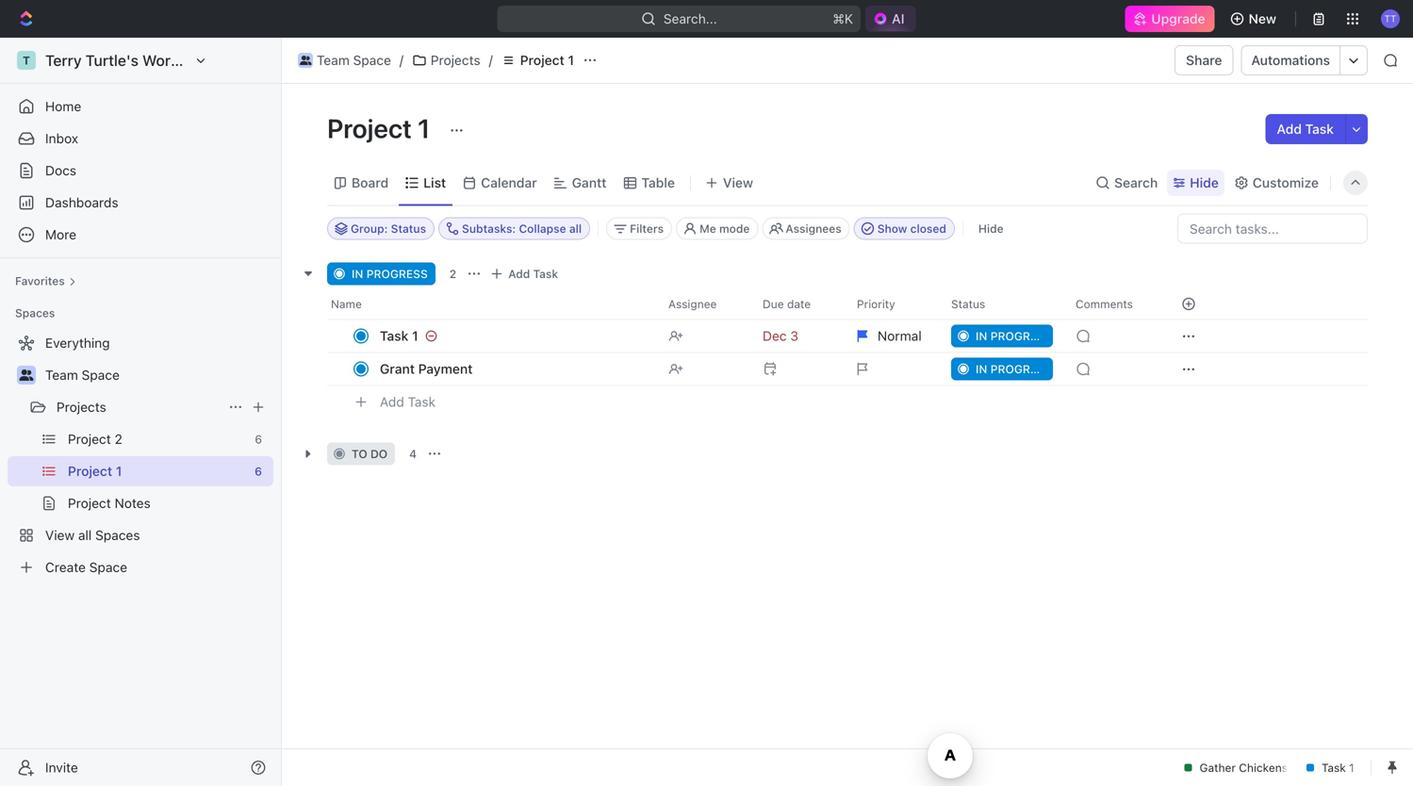 Task type: describe. For each thing, give the bounding box(es) containing it.
automations button
[[1242, 46, 1340, 74]]

do
[[371, 447, 388, 461]]

share
[[1186, 52, 1222, 68]]

table link
[[638, 170, 675, 196]]

calendar link
[[477, 170, 537, 196]]

home link
[[8, 91, 273, 122]]

favorites
[[15, 274, 65, 288]]

favorites button
[[8, 270, 84, 292]]

1 vertical spatial spaces
[[95, 527, 140, 543]]

comments button
[[1064, 289, 1159, 319]]

name button
[[327, 289, 657, 319]]

due date button
[[751, 289, 846, 319]]

project for project 2 link
[[68, 431, 111, 447]]

more button
[[8, 220, 273, 250]]

in progress for ‎task 1 link
[[976, 330, 1052, 343]]

calendar
[[481, 175, 537, 190]]

tree inside sidebar navigation
[[8, 328, 273, 583]]

team space link inside tree
[[45, 360, 270, 390]]

progress for ‎task 1 link
[[991, 330, 1052, 343]]

list
[[423, 175, 446, 190]]

Search tasks... text field
[[1178, 214, 1367, 243]]

docs
[[45, 163, 76, 178]]

2 inside tree
[[115, 431, 122, 447]]

group:
[[351, 222, 388, 235]]

view for view all spaces
[[45, 527, 75, 543]]

tt
[[1385, 13, 1397, 24]]

grant payment
[[380, 361, 473, 377]]

dashboards
[[45, 195, 118, 210]]

payment
[[418, 361, 473, 377]]

normal
[[878, 328, 922, 344]]

customize
[[1253, 175, 1319, 190]]

in progress button for grant payment link
[[940, 352, 1064, 386]]

automations
[[1251, 52, 1330, 68]]

due date
[[763, 297, 811, 311]]

terry turtle's workspace
[[45, 51, 221, 69]]

project for project 1 link to the bottom
[[68, 463, 112, 479]]

1 horizontal spatial projects link
[[407, 49, 485, 72]]

6 for 1
[[255, 465, 262, 478]]

hide button
[[1167, 170, 1225, 196]]

show closed
[[877, 222, 946, 235]]

subtasks:
[[462, 222, 516, 235]]

team inside tree
[[45, 367, 78, 383]]

docs link
[[8, 156, 273, 186]]

to
[[352, 447, 367, 461]]

gantt
[[572, 175, 607, 190]]

grant
[[380, 361, 415, 377]]

me
[[700, 222, 716, 235]]

assignee
[[668, 297, 717, 311]]

me mode
[[700, 222, 750, 235]]

1 horizontal spatial projects
[[431, 52, 481, 68]]

priority button
[[846, 289, 940, 319]]

1 horizontal spatial 2
[[450, 267, 457, 280]]

assignee button
[[657, 289, 751, 319]]

closed
[[910, 222, 946, 235]]

project 2
[[68, 431, 122, 447]]

ai
[[892, 11, 905, 26]]

gantt link
[[568, 170, 607, 196]]

project 2 link
[[68, 424, 247, 454]]

2 vertical spatial space
[[89, 560, 127, 575]]

hide inside button
[[979, 222, 1004, 235]]

0 vertical spatial in progress
[[352, 267, 428, 280]]

task for the rightmost add task button
[[1305, 121, 1334, 137]]

‎task 1 link
[[375, 322, 653, 350]]

0 vertical spatial in
[[352, 267, 363, 280]]

in progress for grant payment link
[[976, 363, 1052, 376]]

‎task
[[380, 328, 409, 344]]

table
[[641, 175, 675, 190]]

to do
[[352, 447, 388, 461]]

in progress button for ‎task 1 link
[[940, 319, 1064, 353]]

project notes
[[68, 495, 151, 511]]

view button
[[699, 161, 760, 205]]

0 horizontal spatial status
[[391, 222, 426, 235]]

subtasks: collapse all
[[462, 222, 582, 235]]

show
[[877, 222, 907, 235]]

0 vertical spatial team
[[317, 52, 350, 68]]

search button
[[1090, 170, 1164, 196]]

1 horizontal spatial team space
[[317, 52, 391, 68]]

share button
[[1175, 45, 1234, 75]]

1 vertical spatial project 1 link
[[68, 456, 247, 486]]

search...
[[664, 11, 717, 26]]

‎task 1
[[380, 328, 418, 344]]

1 horizontal spatial project 1
[[327, 113, 436, 144]]

date
[[787, 297, 811, 311]]

view all spaces link
[[8, 520, 270, 551]]

add task for the rightmost add task button
[[1277, 121, 1334, 137]]

4
[[409, 447, 417, 461]]

everything link
[[8, 328, 270, 358]]

1 / from the left
[[400, 52, 403, 68]]

new button
[[1222, 4, 1288, 34]]

priority
[[857, 297, 895, 311]]

hide inside dropdown button
[[1190, 175, 1219, 190]]

all inside sidebar navigation
[[78, 527, 92, 543]]

board
[[352, 175, 389, 190]]

1 vertical spatial projects link
[[57, 392, 221, 422]]

upgrade link
[[1125, 6, 1215, 32]]

turtle's
[[85, 51, 139, 69]]

customize button
[[1228, 170, 1325, 196]]

create
[[45, 560, 86, 575]]

me mode button
[[676, 217, 758, 240]]



Task type: locate. For each thing, give the bounding box(es) containing it.
grant payment link
[[375, 355, 653, 383]]

upgrade
[[1151, 11, 1205, 26]]

tt button
[[1376, 4, 1406, 34]]

project for the project notes link
[[68, 495, 111, 511]]

0 horizontal spatial spaces
[[15, 306, 55, 320]]

projects link
[[407, 49, 485, 72], [57, 392, 221, 422]]

progress
[[366, 267, 428, 280], [991, 330, 1052, 343], [991, 363, 1052, 376]]

workspace
[[142, 51, 221, 69]]

view up create
[[45, 527, 75, 543]]

user group image inside sidebar navigation
[[19, 370, 33, 381]]

team space link
[[293, 49, 396, 72], [45, 360, 270, 390]]

0 horizontal spatial add task button
[[371, 391, 443, 413]]

search
[[1114, 175, 1158, 190]]

all
[[569, 222, 582, 235], [78, 527, 92, 543]]

0 vertical spatial add task button
[[1266, 114, 1345, 144]]

0 vertical spatial space
[[353, 52, 391, 68]]

1 horizontal spatial status
[[951, 297, 985, 311]]

add task button
[[1266, 114, 1345, 144], [486, 263, 566, 285], [371, 391, 443, 413]]

2 vertical spatial progress
[[991, 363, 1052, 376]]

add
[[1277, 121, 1302, 137], [508, 267, 530, 280], [380, 394, 404, 410]]

project 1 link
[[497, 49, 579, 72], [68, 456, 247, 486]]

all right collapse
[[569, 222, 582, 235]]

0 horizontal spatial projects link
[[57, 392, 221, 422]]

0 vertical spatial 2
[[450, 267, 457, 280]]

2 vertical spatial in
[[976, 363, 988, 376]]

task
[[1305, 121, 1334, 137], [533, 267, 558, 280], [408, 394, 436, 410]]

1 vertical spatial add task button
[[486, 263, 566, 285]]

home
[[45, 99, 81, 114]]

status right group:
[[391, 222, 426, 235]]

projects
[[431, 52, 481, 68], [57, 399, 106, 415]]

0 horizontal spatial add
[[380, 394, 404, 410]]

1 vertical spatial add task
[[508, 267, 558, 280]]

0 horizontal spatial team space
[[45, 367, 120, 383]]

1 vertical spatial in progress
[[976, 330, 1052, 343]]

team
[[317, 52, 350, 68], [45, 367, 78, 383]]

2 horizontal spatial add task button
[[1266, 114, 1345, 144]]

1 vertical spatial progress
[[991, 330, 1052, 343]]

1 vertical spatial projects
[[57, 399, 106, 415]]

tree
[[8, 328, 273, 583]]

in for grant payment link
[[976, 363, 988, 376]]

1 horizontal spatial /
[[489, 52, 493, 68]]

2 horizontal spatial task
[[1305, 121, 1334, 137]]

1 horizontal spatial add task
[[508, 267, 558, 280]]

add task down collapse
[[508, 267, 558, 280]]

1 vertical spatial 6
[[255, 465, 262, 478]]

status inside dropdown button
[[951, 297, 985, 311]]

user group image
[[300, 56, 311, 65], [19, 370, 33, 381]]

view for view
[[723, 175, 753, 190]]

projects inside tree
[[57, 399, 106, 415]]

spaces
[[15, 306, 55, 320], [95, 527, 140, 543]]

new
[[1249, 11, 1277, 26]]

1 horizontal spatial spaces
[[95, 527, 140, 543]]

1 horizontal spatial project 1 link
[[497, 49, 579, 72]]

2 vertical spatial task
[[408, 394, 436, 410]]

0 vertical spatial projects
[[431, 52, 481, 68]]

1 vertical spatial team space
[[45, 367, 120, 383]]

add task button up name dropdown button
[[486, 263, 566, 285]]

filters
[[630, 222, 664, 235]]

assignees button
[[762, 217, 850, 240]]

ai button
[[866, 6, 916, 32]]

0 horizontal spatial user group image
[[19, 370, 33, 381]]

1 vertical spatial space
[[82, 367, 120, 383]]

0 horizontal spatial add task
[[380, 394, 436, 410]]

2 vertical spatial project 1
[[68, 463, 122, 479]]

2 vertical spatial add
[[380, 394, 404, 410]]

tree containing everything
[[8, 328, 273, 583]]

2 up project notes
[[115, 431, 122, 447]]

1 inside sidebar navigation
[[116, 463, 122, 479]]

0 vertical spatial view
[[723, 175, 753, 190]]

spaces down project notes
[[95, 527, 140, 543]]

1 horizontal spatial all
[[569, 222, 582, 235]]

1 horizontal spatial view
[[723, 175, 753, 190]]

in progress button
[[940, 319, 1064, 353], [940, 352, 1064, 386]]

0 vertical spatial hide
[[1190, 175, 1219, 190]]

1 in progress button from the top
[[940, 319, 1064, 353]]

hide right closed
[[979, 222, 1004, 235]]

in for ‎task 1 link
[[976, 330, 988, 343]]

1 horizontal spatial hide
[[1190, 175, 1219, 190]]

everything
[[45, 335, 110, 351]]

filters button
[[606, 217, 672, 240]]

6 for 2
[[255, 433, 262, 446]]

1 6 from the top
[[255, 433, 262, 446]]

2
[[450, 267, 457, 280], [115, 431, 122, 447]]

2 up name dropdown button
[[450, 267, 457, 280]]

task down collapse
[[533, 267, 558, 280]]

1 vertical spatial view
[[45, 527, 75, 543]]

2 vertical spatial add task button
[[371, 391, 443, 413]]

status
[[391, 222, 426, 235], [951, 297, 985, 311]]

status right priority dropdown button
[[951, 297, 985, 311]]

add up customize
[[1277, 121, 1302, 137]]

project 1
[[520, 52, 574, 68], [327, 113, 436, 144], [68, 463, 122, 479]]

terry turtle's workspace, , element
[[17, 51, 36, 70]]

1 vertical spatial 2
[[115, 431, 122, 447]]

task up customize
[[1305, 121, 1334, 137]]

0 horizontal spatial project 1 link
[[68, 456, 247, 486]]

0 horizontal spatial 2
[[115, 431, 122, 447]]

0 horizontal spatial projects
[[57, 399, 106, 415]]

2 vertical spatial in progress
[[976, 363, 1052, 376]]

0 horizontal spatial project 1
[[68, 463, 122, 479]]

list link
[[420, 170, 446, 196]]

0 vertical spatial spaces
[[15, 306, 55, 320]]

invite
[[45, 760, 78, 775]]

/
[[400, 52, 403, 68], [489, 52, 493, 68]]

group: status
[[351, 222, 426, 235]]

normal button
[[846, 319, 940, 353]]

0 horizontal spatial team
[[45, 367, 78, 383]]

add task button down grant
[[371, 391, 443, 413]]

inbox link
[[8, 124, 273, 154]]

1 horizontal spatial user group image
[[300, 56, 311, 65]]

comments
[[1076, 297, 1133, 311]]

add task up customize
[[1277, 121, 1334, 137]]

0 horizontal spatial /
[[400, 52, 403, 68]]

add down grant
[[380, 394, 404, 410]]

1 vertical spatial all
[[78, 527, 92, 543]]

0 horizontal spatial team space link
[[45, 360, 270, 390]]

0 horizontal spatial hide
[[979, 222, 1004, 235]]

2 horizontal spatial project 1
[[520, 52, 574, 68]]

2 in progress button from the top
[[940, 352, 1064, 386]]

1 vertical spatial project 1
[[327, 113, 436, 144]]

add task
[[1277, 121, 1334, 137], [508, 267, 558, 280], [380, 394, 436, 410]]

hide button
[[971, 217, 1011, 240]]

progress for grant payment link
[[991, 363, 1052, 376]]

0 vertical spatial task
[[1305, 121, 1334, 137]]

1 horizontal spatial task
[[533, 267, 558, 280]]

0 vertical spatial team space
[[317, 52, 391, 68]]

0 vertical spatial 6
[[255, 433, 262, 446]]

0 vertical spatial project 1
[[520, 52, 574, 68]]

0 horizontal spatial view
[[45, 527, 75, 543]]

0 vertical spatial projects link
[[407, 49, 485, 72]]

project notes link
[[68, 488, 270, 519]]

0 vertical spatial progress
[[366, 267, 428, 280]]

hide
[[1190, 175, 1219, 190], [979, 222, 1004, 235]]

1 vertical spatial task
[[533, 267, 558, 280]]

2 6 from the top
[[255, 465, 262, 478]]

hide right search
[[1190, 175, 1219, 190]]

1 horizontal spatial team space link
[[293, 49, 396, 72]]

add task down grant
[[380, 394, 436, 410]]

2 horizontal spatial add task
[[1277, 121, 1334, 137]]

1 horizontal spatial add task button
[[486, 263, 566, 285]]

dashboards link
[[8, 188, 273, 218]]

1 vertical spatial team space link
[[45, 360, 270, 390]]

1
[[568, 52, 574, 68], [418, 113, 430, 144], [412, 328, 418, 344], [116, 463, 122, 479]]

t
[[23, 54, 30, 67]]

team space inside tree
[[45, 367, 120, 383]]

name
[[331, 297, 362, 311]]

view inside view all spaces link
[[45, 527, 75, 543]]

more
[[45, 227, 76, 242]]

collapse
[[519, 222, 566, 235]]

add task for the bottommost add task button
[[380, 394, 436, 410]]

1 vertical spatial user group image
[[19, 370, 33, 381]]

assignees
[[786, 222, 842, 235]]

inbox
[[45, 131, 78, 146]]

in progress
[[352, 267, 428, 280], [976, 330, 1052, 343], [976, 363, 1052, 376]]

sidebar navigation
[[0, 38, 286, 786]]

0 vertical spatial all
[[569, 222, 582, 235]]

task for the bottommost add task button
[[408, 394, 436, 410]]

task down grant payment
[[408, 394, 436, 410]]

1 vertical spatial status
[[951, 297, 985, 311]]

view all spaces
[[45, 527, 140, 543]]

1 vertical spatial in
[[976, 330, 988, 343]]

0 vertical spatial project 1 link
[[497, 49, 579, 72]]

mode
[[719, 222, 750, 235]]

0 vertical spatial team space link
[[293, 49, 396, 72]]

notes
[[115, 495, 151, 511]]

1 horizontal spatial add
[[508, 267, 530, 280]]

2 / from the left
[[489, 52, 493, 68]]

1 vertical spatial team
[[45, 367, 78, 383]]

0 horizontal spatial all
[[78, 527, 92, 543]]

board link
[[348, 170, 389, 196]]

add up name dropdown button
[[508, 267, 530, 280]]

all up the create space on the left bottom of page
[[78, 527, 92, 543]]

2 vertical spatial add task
[[380, 394, 436, 410]]

0 vertical spatial user group image
[[300, 56, 311, 65]]

due
[[763, 297, 784, 311]]

in
[[352, 267, 363, 280], [976, 330, 988, 343], [976, 363, 988, 376]]

spaces down favorites
[[15, 306, 55, 320]]

create space link
[[8, 552, 270, 583]]

add task button up customize
[[1266, 114, 1345, 144]]

1 vertical spatial add
[[508, 267, 530, 280]]

1 horizontal spatial team
[[317, 52, 350, 68]]

create space
[[45, 560, 127, 575]]

1 vertical spatial hide
[[979, 222, 1004, 235]]

0 vertical spatial status
[[391, 222, 426, 235]]

view button
[[699, 170, 760, 196]]

2 horizontal spatial add
[[1277, 121, 1302, 137]]

terry
[[45, 51, 82, 69]]

0 horizontal spatial task
[[408, 394, 436, 410]]

show closed button
[[854, 217, 955, 240]]

project 1 inside tree
[[68, 463, 122, 479]]

0 vertical spatial add
[[1277, 121, 1302, 137]]

view inside view button
[[723, 175, 753, 190]]

view up mode
[[723, 175, 753, 190]]

0 vertical spatial add task
[[1277, 121, 1334, 137]]

status button
[[940, 289, 1064, 319]]



Task type: vqa. For each thing, say whether or not it's contained in the screenshot.
left Hide
yes



